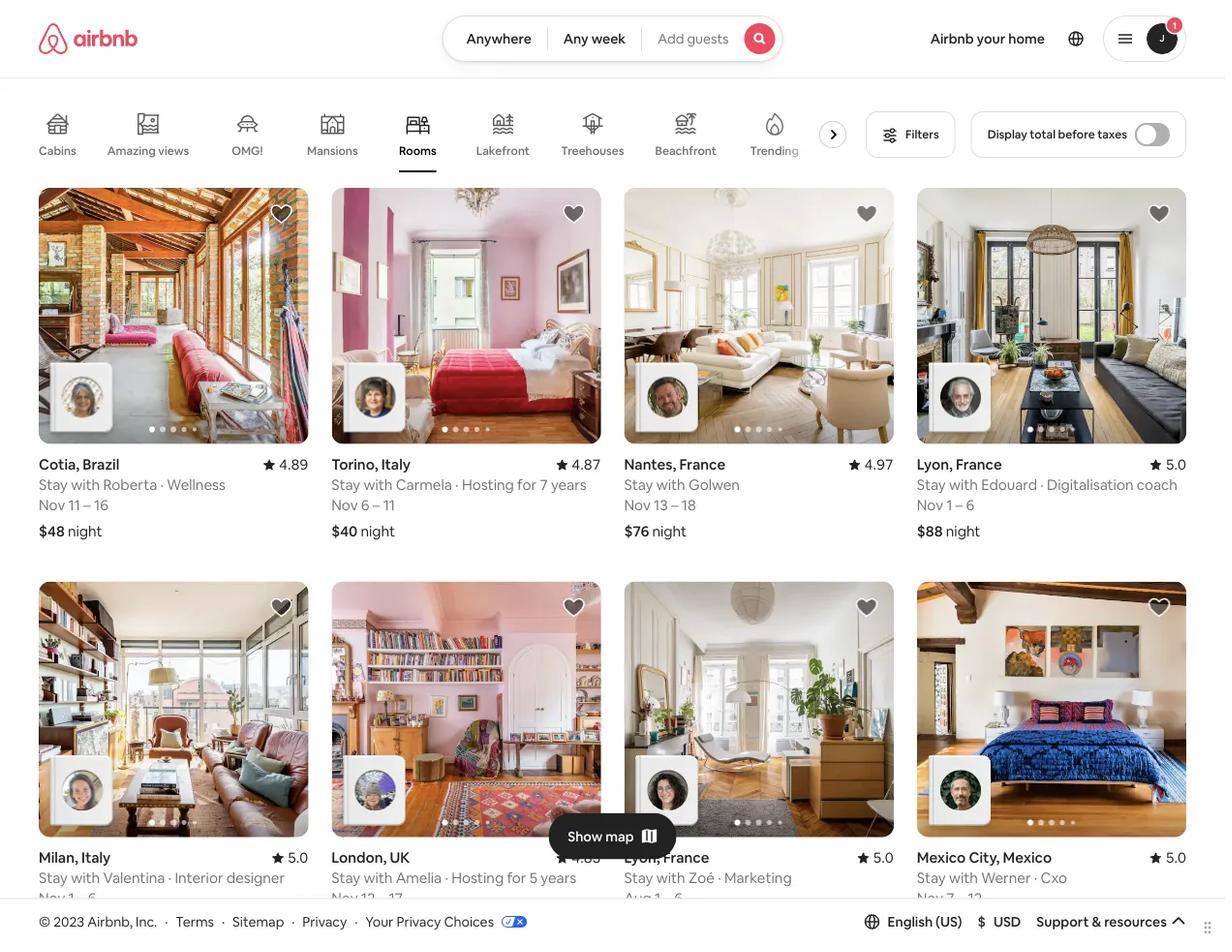 Task type: describe. For each thing, give the bounding box(es) containing it.
terms
[[176, 913, 214, 931]]

1 inside lyon, france stay with edouard · digitalisation coach nov 1 – 6 $88 night
[[947, 496, 953, 515]]

12 for nov
[[361, 890, 375, 909]]

group containing amazing views
[[39, 97, 855, 172]]

coach
[[1137, 476, 1178, 494]]

inc.
[[136, 913, 157, 931]]

london, uk stay with amelia · hosting for 5 years nov 12 – 17 $62 night
[[332, 849, 577, 935]]

lyon, france stay with zoé · marketing aug 1 – 6
[[624, 849, 792, 909]]

mansions
[[307, 143, 358, 158]]

night inside "cotia, brazil stay with roberta · wellness nov 11 – 16 $48 night"
[[68, 522, 102, 541]]

6 for carmela
[[361, 496, 370, 515]]

zoé
[[689, 869, 715, 888]]

amelia
[[396, 869, 442, 888]]

carmela
[[396, 476, 452, 494]]

taxes
[[1098, 127, 1128, 142]]

stay inside mexico city, mexico stay with werner · cxo nov 7 – 12 $98 night
[[917, 869, 946, 888]]

$76
[[624, 522, 649, 541]]

group for nantes, france stay with golwen nov 13 – 18 $76 night
[[624, 188, 894, 444]]

digitalisation
[[1047, 476, 1134, 494]]

terms link
[[176, 913, 214, 931]]

anywhere
[[466, 30, 532, 47]]

any week button
[[547, 16, 643, 62]]

11 inside "cotia, brazil stay with roberta · wellness nov 11 – 16 $48 night"
[[68, 496, 80, 515]]

5
[[530, 869, 538, 888]]

nantes, france stay with golwen nov 13 – 18 $76 night
[[624, 455, 740, 541]]

city,
[[969, 849, 1000, 868]]

display total before taxes
[[988, 127, 1128, 142]]

milan,
[[39, 849, 78, 868]]

werner
[[982, 869, 1031, 888]]

4.97 out of 5 average rating image
[[849, 455, 894, 474]]

nov inside milan, italy stay with valentina · interior designer nov 1 – 6 $85 night
[[39, 890, 65, 909]]

nov inside "cotia, brazil stay with roberta · wellness nov 11 – 16 $48 night"
[[39, 496, 65, 515]]

brazil
[[83, 455, 119, 474]]

6 for valentina
[[88, 890, 97, 909]]

stay for nantes, france stay with golwen nov 13 – 18 $76 night
[[624, 476, 653, 494]]

terms · sitemap · privacy
[[176, 913, 347, 931]]

©
[[39, 913, 51, 931]]

5.0 for lyon, france stay with zoé · marketing aug 1 – 6
[[873, 849, 894, 868]]

years for 4.87
[[551, 476, 587, 494]]

· right terms link
[[222, 913, 225, 931]]

france for golwen
[[680, 455, 726, 474]]

1 inside milan, italy stay with valentina · interior designer nov 1 – 6 $85 night
[[68, 890, 74, 909]]

airbnb your home
[[931, 30, 1045, 47]]

· inside torino, italy stay with carmela · hosting for 7 years nov 6 – 11 $40 night
[[455, 476, 459, 494]]

total
[[1030, 127, 1056, 142]]

sitemap
[[233, 913, 284, 931]]

5.0 for lyon, france stay with edouard · digitalisation coach nov 1 – 6 $88 night
[[1166, 455, 1187, 474]]

&
[[1092, 914, 1102, 931]]

group for lyon, france stay with edouard · digitalisation coach nov 1 – 6 $88 night
[[917, 188, 1187, 444]]

4.87 out of 5 average rating image
[[556, 455, 601, 474]]

map
[[606, 828, 634, 845]]

sitemap link
[[233, 913, 284, 931]]

add to wishlist: mexico city, mexico image
[[1148, 596, 1171, 619]]

5.0 for milan, italy stay with valentina · interior designer nov 1 – 6 $85 night
[[288, 849, 308, 868]]

aug
[[624, 890, 652, 909]]

any week
[[564, 30, 626, 47]]

treehouses
[[561, 143, 625, 158]]

night inside london, uk stay with amelia · hosting for 5 years nov 12 – 17 $62 night
[[360, 916, 395, 935]]

2 privacy from the left
[[397, 913, 441, 931]]

before
[[1059, 127, 1095, 142]]

nov inside nantes, france stay with golwen nov 13 – 18 $76 night
[[624, 496, 651, 515]]

– inside london, uk stay with amelia · hosting for 5 years nov 12 – 17 $62 night
[[379, 890, 386, 909]]

with for amelia
[[364, 869, 393, 888]]

rooms
[[399, 143, 437, 158]]

night inside mexico city, mexico stay with werner · cxo nov 7 – 12 $98 night
[[946, 916, 981, 935]]

lyon, for lyon, france stay with zoé · marketing aug 1 – 6
[[624, 849, 660, 868]]

edouard
[[982, 476, 1038, 494]]

lyon, france stay with edouard · digitalisation coach nov 1 – 6 $88 night
[[917, 455, 1178, 541]]

stay for milan, italy stay with valentina · interior designer nov 1 – 6 $85 night
[[39, 869, 68, 888]]

· inside lyon, france stay with edouard · digitalisation coach nov 1 – 6 $88 night
[[1041, 476, 1044, 494]]

cxo
[[1041, 869, 1068, 888]]

show
[[568, 828, 603, 845]]

· inside london, uk stay with amelia · hosting for 5 years nov 12 – 17 $62 night
[[445, 869, 449, 888]]

add guests button
[[642, 16, 783, 62]]

add
[[658, 30, 684, 47]]

display
[[988, 127, 1028, 142]]

add guests
[[658, 30, 729, 47]]

none search field containing anywhere
[[442, 16, 783, 62]]

group for lyon, france stay with zoé · marketing aug 1 – 6
[[624, 582, 894, 838]]

stay for lyon, france stay with zoé · marketing aug 1 – 6
[[624, 869, 653, 888]]

· inside mexico city, mexico stay with werner · cxo nov 7 – 12 $98 night
[[1035, 869, 1038, 888]]

4.89
[[279, 455, 308, 474]]

2023
[[53, 913, 84, 931]]

5.0 out of 5 average rating image for lyon, france stay with edouard · digitalisation coach nov 1 – 6 $88 night
[[1151, 455, 1187, 474]]

cabins
[[39, 143, 76, 158]]

nov inside lyon, france stay with edouard · digitalisation coach nov 1 – 6 $88 night
[[917, 496, 944, 515]]

11 inside torino, italy stay with carmela · hosting for 7 years nov 6 – 11 $40 night
[[383, 496, 395, 515]]

your
[[977, 30, 1006, 47]]

stay for lyon, france stay with edouard · digitalisation coach nov 1 – 6 $88 night
[[917, 476, 946, 494]]

13
[[654, 496, 668, 515]]

1 button
[[1104, 16, 1187, 62]]

filters button
[[866, 111, 956, 158]]

$85
[[39, 916, 64, 935]]

week
[[592, 30, 626, 47]]

$
[[978, 914, 986, 931]]

nov inside torino, italy stay with carmela · hosting for 7 years nov 6 – 11 $40 night
[[332, 496, 358, 515]]

(us)
[[936, 914, 963, 931]]

5.0 out of 5 average rating image for milan, italy stay with valentina · interior designer nov 1 – 6 $85 night
[[272, 849, 308, 868]]

4.89 out of 5 average rating image
[[264, 455, 308, 474]]

nov inside london, uk stay with amelia · hosting for 5 years nov 12 – 17 $62 night
[[332, 890, 358, 909]]

milan, italy stay with valentina · interior designer nov 1 – 6 $85 night
[[39, 849, 285, 935]]

· inside milan, italy stay with valentina · interior designer nov 1 – 6 $85 night
[[168, 869, 172, 888]]

$ usd
[[978, 914, 1022, 931]]

anywhere button
[[442, 16, 548, 62]]

show map
[[568, 828, 634, 845]]

golwen
[[689, 476, 740, 494]]



Task type: vqa. For each thing, say whether or not it's contained in the screenshot.


Task type: locate. For each thing, give the bounding box(es) containing it.
6 for edouard
[[967, 496, 975, 515]]

1 5.0 out of 5 average rating image from the top
[[1151, 455, 1187, 474]]

lyon, right 4.97 at right
[[917, 455, 953, 474]]

for inside torino, italy stay with carmela · hosting for 7 years nov 6 – 11 $40 night
[[517, 476, 537, 494]]

· right 'inc.'
[[165, 913, 168, 931]]

0 horizontal spatial 7
[[540, 476, 548, 494]]

5.0 out of 5 average rating image up resources
[[1151, 849, 1187, 868]]

with up 17
[[364, 869, 393, 888]]

$98
[[917, 916, 943, 935]]

with down 'milan,'
[[71, 869, 100, 888]]

wellness
[[167, 476, 226, 494]]

6 inside lyon, france stay with edouard · digitalisation coach nov 1 – 6 $88 night
[[967, 496, 975, 515]]

18
[[682, 496, 696, 515]]

1 inside the 1 dropdown button
[[1173, 19, 1177, 31]]

marketing
[[725, 869, 792, 888]]

6 inside milan, italy stay with valentina · interior designer nov 1 – 6 $85 night
[[88, 890, 97, 909]]

$88
[[917, 522, 943, 541]]

nov up $62
[[332, 890, 358, 909]]

0 vertical spatial 5.0 out of 5 average rating image
[[1151, 455, 1187, 474]]

nov up $40 on the bottom
[[332, 496, 358, 515]]

support & resources
[[1037, 914, 1168, 931]]

valentina
[[103, 869, 165, 888]]

2 5.0 out of 5 average rating image from the top
[[1151, 849, 1187, 868]]

12 up $
[[968, 890, 983, 909]]

with for edouard
[[949, 476, 979, 494]]

stay inside lyon, france stay with edouard · digitalisation coach nov 1 – 6 $88 night
[[917, 476, 946, 494]]

italy inside milan, italy stay with valentina · interior designer nov 1 – 6 $85 night
[[81, 849, 111, 868]]

years for 4.83
[[541, 869, 577, 888]]

airbnb
[[931, 30, 974, 47]]

with inside london, uk stay with amelia · hosting for 5 years nov 12 – 17 $62 night
[[364, 869, 393, 888]]

– inside lyon, france stay with edouard · digitalisation coach nov 1 – 6 $88 night
[[956, 496, 963, 515]]

nov left 13
[[624, 496, 651, 515]]

1 vertical spatial 7
[[947, 890, 955, 909]]

night right $40 on the bottom
[[361, 522, 395, 541]]

airbnb,
[[87, 913, 133, 931]]

hosting for hosting for 5 years
[[452, 869, 504, 888]]

12
[[361, 890, 375, 909], [968, 890, 983, 909]]

add to wishlist: lyon, france image for lyon, france stay with edouard · digitalisation coach nov 1 – 6 $88 night
[[1148, 203, 1171, 226]]

france inside lyon, france stay with edouard · digitalisation coach nov 1 – 6 $88 night
[[956, 455, 1002, 474]]

with down city,
[[949, 869, 979, 888]]

· right amelia
[[445, 869, 449, 888]]

night inside torino, italy stay with carmela · hosting for 7 years nov 6 – 11 $40 night
[[361, 522, 395, 541]]

7 inside torino, italy stay with carmela · hosting for 7 years nov 6 – 11 $40 night
[[540, 476, 548, 494]]

home
[[1009, 30, 1045, 47]]

5.0 out of 5 average rating image for lyon, france stay with zoé · marketing aug 1 – 6
[[858, 849, 894, 868]]

with down the torino,
[[364, 476, 393, 494]]

2 12 from the left
[[968, 890, 983, 909]]

group for mexico city, mexico stay with werner · cxo nov 7 – 12 $98 night
[[917, 582, 1187, 838]]

1 12 from the left
[[361, 890, 375, 909]]

lyon, down map
[[624, 849, 660, 868]]

1 vertical spatial 5.0 out of 5 average rating image
[[1151, 849, 1187, 868]]

cotia,
[[39, 455, 80, 474]]

roberta
[[103, 476, 157, 494]]

years right 5
[[541, 869, 577, 888]]

omg!
[[232, 143, 263, 158]]

display total before taxes button
[[972, 111, 1187, 158]]

5.0 out of 5 average rating image
[[1151, 455, 1187, 474], [1151, 849, 1187, 868]]

·
[[160, 476, 164, 494], [455, 476, 459, 494], [1041, 476, 1044, 494], [168, 869, 172, 888], [445, 869, 449, 888], [718, 869, 722, 888], [1035, 869, 1038, 888], [165, 913, 168, 931], [222, 913, 225, 931], [292, 913, 295, 931], [355, 913, 358, 931]]

mexico up werner on the bottom
[[1003, 849, 1052, 868]]

night right the $98
[[946, 916, 981, 935]]

0 horizontal spatial lyon,
[[624, 849, 660, 868]]

hosting
[[462, 476, 514, 494], [452, 869, 504, 888]]

lyon,
[[917, 455, 953, 474], [624, 849, 660, 868]]

16
[[94, 496, 109, 515]]

stay down cotia,
[[39, 476, 68, 494]]

for for 5
[[507, 869, 527, 888]]

1 horizontal spatial privacy
[[397, 913, 441, 931]]

italy inside torino, italy stay with carmela · hosting for 7 years nov 6 – 11 $40 night
[[381, 455, 411, 474]]

cotia, brazil stay with roberta · wellness nov 11 – 16 $48 night
[[39, 455, 226, 541]]

12 for –
[[968, 890, 983, 909]]

5.0 out of 5 average rating image
[[272, 849, 308, 868], [858, 849, 894, 868]]

None search field
[[442, 16, 783, 62]]

12 inside london, uk stay with amelia · hosting for 5 years nov 12 – 17 $62 night
[[361, 890, 375, 909]]

with for carmela
[[364, 476, 393, 494]]

for for 7
[[517, 476, 537, 494]]

hosting right carmela
[[462, 476, 514, 494]]

night inside nantes, france stay with golwen nov 13 – 18 $76 night
[[653, 522, 687, 541]]

with for valentina
[[71, 869, 100, 888]]

– inside nantes, france stay with golwen nov 13 – 18 $76 night
[[671, 496, 679, 515]]

interior
[[175, 869, 223, 888]]

6 inside torino, italy stay with carmela · hosting for 7 years nov 6 – 11 $40 night
[[361, 496, 370, 515]]

7
[[540, 476, 548, 494], [947, 890, 955, 909]]

0 vertical spatial 7
[[540, 476, 548, 494]]

0 horizontal spatial 5.0 out of 5 average rating image
[[272, 849, 308, 868]]

italy for carmela
[[381, 455, 411, 474]]

years
[[551, 476, 587, 494], [541, 869, 577, 888]]

stay down nantes,
[[624, 476, 653, 494]]

with inside "cotia, brazil stay with roberta · wellness nov 11 – 16 $48 night"
[[71, 476, 100, 494]]

with inside torino, italy stay with carmela · hosting for 7 years nov 6 – 11 $40 night
[[364, 476, 393, 494]]

usd
[[994, 914, 1022, 931]]

1 horizontal spatial 7
[[947, 890, 955, 909]]

privacy link
[[303, 913, 347, 931]]

night right $88
[[946, 522, 981, 541]]

amazing views
[[107, 143, 189, 158]]

1 vertical spatial hosting
[[452, 869, 504, 888]]

1 vertical spatial years
[[541, 869, 577, 888]]

group for milan, italy stay with valentina · interior designer nov 1 – 6 $85 night
[[39, 582, 308, 838]]

1 horizontal spatial 12
[[968, 890, 983, 909]]

stay down the torino,
[[332, 476, 361, 494]]

nantes,
[[624, 455, 677, 474]]

1 vertical spatial lyon,
[[624, 849, 660, 868]]

0 horizontal spatial 12
[[361, 890, 375, 909]]

stay
[[39, 476, 68, 494], [332, 476, 361, 494], [624, 476, 653, 494], [917, 476, 946, 494], [39, 869, 68, 888], [332, 869, 361, 888], [624, 869, 653, 888], [917, 869, 946, 888]]

views
[[158, 143, 189, 158]]

– inside lyon, france stay with zoé · marketing aug 1 – 6
[[664, 890, 671, 909]]

5.0 up english in the bottom right of the page
[[873, 849, 894, 868]]

add to wishlist: lyon, france image for lyon, france stay with zoé · marketing aug 1 – 6
[[855, 596, 879, 619]]

5.0 left london,
[[288, 849, 308, 868]]

your
[[366, 913, 394, 931]]

with inside lyon, france stay with zoé · marketing aug 1 – 6
[[657, 869, 686, 888]]

with for golwen
[[657, 476, 686, 494]]

years down the 4.87 out of 5 average rating icon
[[551, 476, 587, 494]]

1 horizontal spatial italy
[[381, 455, 411, 474]]

italy
[[381, 455, 411, 474], [81, 849, 111, 868]]

add to wishlist: london, uk image
[[562, 596, 586, 619]]

stay inside milan, italy stay with valentina · interior designer nov 1 – 6 $85 night
[[39, 869, 68, 888]]

1 privacy from the left
[[303, 913, 347, 931]]

lyon, inside lyon, france stay with zoé · marketing aug 1 – 6
[[624, 849, 660, 868]]

mexico city, mexico stay with werner · cxo nov 7 – 12 $98 night
[[917, 849, 1068, 935]]

0 horizontal spatial privacy
[[303, 913, 347, 931]]

1 vertical spatial for
[[507, 869, 527, 888]]

with down brazil on the left
[[71, 476, 100, 494]]

stay inside torino, italy stay with carmela · hosting for 7 years nov 6 – 11 $40 night
[[332, 476, 361, 494]]

5.0 out of 5 average rating image up coach
[[1151, 455, 1187, 474]]

france up zoé
[[663, 849, 710, 868]]

hosting inside london, uk stay with amelia · hosting for 5 years nov 12 – 17 $62 night
[[452, 869, 504, 888]]

add to wishlist: nantes, france image
[[855, 203, 879, 226]]

designer
[[227, 869, 285, 888]]

· right zoé
[[718, 869, 722, 888]]

1 horizontal spatial 5.0 out of 5 average rating image
[[858, 849, 894, 868]]

$62
[[332, 916, 357, 935]]

france for zoé
[[663, 849, 710, 868]]

with inside lyon, france stay with edouard · digitalisation coach nov 1 – 6 $88 night
[[949, 476, 979, 494]]

night inside lyon, france stay with edouard · digitalisation coach nov 1 – 6 $88 night
[[946, 522, 981, 541]]

italy up carmela
[[381, 455, 411, 474]]

france
[[680, 455, 726, 474], [956, 455, 1002, 474], [663, 849, 710, 868]]

4.87
[[572, 455, 601, 474]]

with inside nantes, france stay with golwen nov 13 – 18 $76 night
[[657, 476, 686, 494]]

lyon, inside lyon, france stay with edouard · digitalisation coach nov 1 – 6 $88 night
[[917, 455, 953, 474]]

beachfront
[[656, 143, 717, 158]]

stay for cotia, brazil stay with roberta · wellness nov 11 – 16 $48 night
[[39, 476, 68, 494]]

hosting up choices
[[452, 869, 504, 888]]

add to wishlist: cotia, brazil image
[[270, 203, 293, 226]]

0 vertical spatial italy
[[381, 455, 411, 474]]

0 vertical spatial hosting
[[462, 476, 514, 494]]

your privacy choices
[[366, 913, 494, 931]]

italy right 'milan,'
[[81, 849, 111, 868]]

0 vertical spatial for
[[517, 476, 537, 494]]

nov up $88
[[917, 496, 944, 515]]

nov inside mexico city, mexico stay with werner · cxo nov 7 – 12 $98 night
[[917, 890, 944, 909]]

– inside milan, italy stay with valentina · interior designer nov 1 – 6 $85 night
[[78, 890, 85, 909]]

· right "edouard"
[[1041, 476, 1044, 494]]

1 vertical spatial add to wishlist: lyon, france image
[[855, 596, 879, 619]]

hosting inside torino, italy stay with carmela · hosting for 7 years nov 6 – 11 $40 night
[[462, 476, 514, 494]]

night down 16
[[68, 522, 102, 541]]

with
[[71, 476, 100, 494], [364, 476, 393, 494], [657, 476, 686, 494], [949, 476, 979, 494], [71, 869, 100, 888], [364, 869, 393, 888], [657, 869, 686, 888], [949, 869, 979, 888]]

· right carmela
[[455, 476, 459, 494]]

1 inside lyon, france stay with zoé · marketing aug 1 – 6
[[655, 890, 661, 909]]

italy for valentina
[[81, 849, 111, 868]]

5.0 out of 5 average rating image for mexico city, mexico stay with werner · cxo nov 7 – 12 $98 night
[[1151, 849, 1187, 868]]

· left interior
[[168, 869, 172, 888]]

torino, italy stay with carmela · hosting for 7 years nov 6 – 11 $40 night
[[332, 455, 587, 541]]

0 vertical spatial lyon,
[[917, 455, 953, 474]]

profile element
[[807, 0, 1187, 78]]

0 vertical spatial add to wishlist: lyon, france image
[[1148, 203, 1171, 226]]

night right $85
[[67, 916, 102, 935]]

1 mexico from the left
[[917, 849, 966, 868]]

france inside lyon, france stay with zoé · marketing aug 1 – 6
[[663, 849, 710, 868]]

5.0
[[1166, 455, 1187, 474], [288, 849, 308, 868], [873, 849, 894, 868], [1166, 849, 1187, 868]]

guests
[[687, 30, 729, 47]]

with for zoé
[[657, 869, 686, 888]]

night inside milan, italy stay with valentina · interior designer nov 1 – 6 $85 night
[[67, 916, 102, 935]]

stay down 'milan,'
[[39, 869, 68, 888]]

· right the roberta
[[160, 476, 164, 494]]

for
[[517, 476, 537, 494], [507, 869, 527, 888]]

12 up your
[[361, 890, 375, 909]]

2 11 from the left
[[383, 496, 395, 515]]

– inside mexico city, mexico stay with werner · cxo nov 7 – 12 $98 night
[[958, 890, 965, 909]]

4.83 out of 5 average rating image
[[556, 849, 601, 868]]

· left privacy link
[[292, 913, 295, 931]]

6
[[361, 496, 370, 515], [967, 496, 975, 515], [88, 890, 97, 909], [675, 890, 683, 909]]

for inside london, uk stay with amelia · hosting for 5 years nov 12 – 17 $62 night
[[507, 869, 527, 888]]

with inside milan, italy stay with valentina · interior designer nov 1 – 6 $85 night
[[71, 869, 100, 888]]

add to wishlist: torino, italy image
[[562, 203, 586, 226]]

with for roberta
[[71, 476, 100, 494]]

group for london, uk stay with amelia · hosting for 5 years nov 12 – 17 $62 night
[[332, 582, 601, 838]]

group for cotia, brazil stay with roberta · wellness nov 11 – 16 $48 night
[[39, 188, 308, 444]]

· inside lyon, france stay with zoé · marketing aug 1 – 6
[[718, 869, 722, 888]]

stay inside "cotia, brazil stay with roberta · wellness nov 11 – 16 $48 night"
[[39, 476, 68, 494]]

1 vertical spatial italy
[[81, 849, 111, 868]]

lyon, for lyon, france stay with edouard · digitalisation coach nov 1 – 6 $88 night
[[917, 455, 953, 474]]

12 inside mexico city, mexico stay with werner · cxo nov 7 – 12 $98 night
[[968, 890, 983, 909]]

5.0 up resources
[[1166, 849, 1187, 868]]

5.0 for mexico city, mexico stay with werner · cxo nov 7 – 12 $98 night
[[1166, 849, 1187, 868]]

with inside mexico city, mexico stay with werner · cxo nov 7 – 12 $98 night
[[949, 869, 979, 888]]

1
[[1173, 19, 1177, 31], [947, 496, 953, 515], [68, 890, 74, 909], [655, 890, 661, 909]]

© 2023 airbnb, inc. ·
[[39, 913, 168, 931]]

support
[[1037, 914, 1089, 931]]

france up "edouard"
[[956, 455, 1002, 474]]

– inside "cotia, brazil stay with roberta · wellness nov 11 – 16 $48 night"
[[84, 496, 91, 515]]

17
[[389, 890, 403, 909]]

5.0 up coach
[[1166, 455, 1187, 474]]

1 horizontal spatial add to wishlist: lyon, france image
[[1148, 203, 1171, 226]]

group
[[39, 97, 855, 172], [39, 188, 308, 444], [332, 188, 601, 444], [624, 188, 894, 444], [917, 188, 1187, 444], [39, 582, 308, 838], [332, 582, 601, 838], [624, 582, 894, 838], [917, 582, 1187, 838]]

stay down london,
[[332, 869, 361, 888]]

years inside torino, italy stay with carmela · hosting for 7 years nov 6 – 11 $40 night
[[551, 476, 587, 494]]

0 horizontal spatial add to wishlist: lyon, france image
[[855, 596, 879, 619]]

add to wishlist: milan, italy image
[[270, 596, 293, 619]]

5.0 out of 5 average rating image up designer
[[272, 849, 308, 868]]

lakefront
[[477, 143, 530, 158]]

4.97
[[865, 455, 894, 474]]

1 horizontal spatial 11
[[383, 496, 395, 515]]

uk
[[390, 849, 410, 868]]

1 horizontal spatial mexico
[[1003, 849, 1052, 868]]

show map button
[[549, 814, 677, 860]]

airbnb your home link
[[919, 18, 1057, 59]]

7 inside mexico city, mexico stay with werner · cxo nov 7 – 12 $98 night
[[947, 890, 955, 909]]

night down 17
[[360, 916, 395, 935]]

stay up aug
[[624, 869, 653, 888]]

1 horizontal spatial lyon,
[[917, 455, 953, 474]]

mexico
[[917, 849, 966, 868], [1003, 849, 1052, 868]]

stay inside lyon, france stay with zoé · marketing aug 1 – 6
[[624, 869, 653, 888]]

stay for london, uk stay with amelia · hosting for 5 years nov 12 – 17 $62 night
[[332, 869, 361, 888]]

your privacy choices link
[[366, 913, 527, 932]]

torino,
[[332, 455, 378, 474]]

stay inside london, uk stay with amelia · hosting for 5 years nov 12 – 17 $62 night
[[332, 869, 361, 888]]

stay up english (us)
[[917, 869, 946, 888]]

with up 13
[[657, 476, 686, 494]]

1 11 from the left
[[68, 496, 80, 515]]

· left cxo
[[1035, 869, 1038, 888]]

with left zoé
[[657, 869, 686, 888]]

privacy left your
[[303, 913, 347, 931]]

6 inside lyon, france stay with zoé · marketing aug 1 – 6
[[675, 890, 683, 909]]

$40
[[332, 522, 358, 541]]

$48
[[39, 522, 65, 541]]

english (us) button
[[865, 914, 963, 931]]

group for torino, italy stay with carmela · hosting for 7 years nov 6 – 11 $40 night
[[332, 188, 601, 444]]

2 5.0 out of 5 average rating image from the left
[[858, 849, 894, 868]]

– inside torino, italy stay with carmela · hosting for 7 years nov 6 – 11 $40 night
[[373, 496, 380, 515]]

with left "edouard"
[[949, 476, 979, 494]]

years inside london, uk stay with amelia · hosting for 5 years nov 12 – 17 $62 night
[[541, 869, 577, 888]]

mexico left city,
[[917, 849, 966, 868]]

english (us)
[[888, 914, 963, 931]]

france for edouard
[[956, 455, 1002, 474]]

0 vertical spatial years
[[551, 476, 587, 494]]

london,
[[332, 849, 387, 868]]

stay for torino, italy stay with carmela · hosting for 7 years nov 6 – 11 $40 night
[[332, 476, 361, 494]]

france up golwen
[[680, 455, 726, 474]]

· inside "cotia, brazil stay with roberta · wellness nov 11 – 16 $48 night"
[[160, 476, 164, 494]]

night down 13
[[653, 522, 687, 541]]

add to wishlist: lyon, france image
[[1148, 203, 1171, 226], [855, 596, 879, 619]]

0 horizontal spatial italy
[[81, 849, 111, 868]]

hosting for hosting for 7 years
[[462, 476, 514, 494]]

1 5.0 out of 5 average rating image from the left
[[272, 849, 308, 868]]

· left your
[[355, 913, 358, 931]]

stay inside nantes, france stay with golwen nov 13 – 18 $76 night
[[624, 476, 653, 494]]

nov up $48
[[39, 496, 65, 515]]

nov up english (us)
[[917, 890, 944, 909]]

filters
[[906, 127, 940, 142]]

france inside nantes, france stay with golwen nov 13 – 18 $76 night
[[680, 455, 726, 474]]

privacy down 17
[[397, 913, 441, 931]]

amazing
[[107, 143, 156, 158]]

5.0 out of 5 average rating image up english in the bottom right of the page
[[858, 849, 894, 868]]

resources
[[1105, 914, 1168, 931]]

2 mexico from the left
[[1003, 849, 1052, 868]]

stay up $88
[[917, 476, 946, 494]]

0 horizontal spatial 11
[[68, 496, 80, 515]]

any
[[564, 30, 589, 47]]

english
[[888, 914, 933, 931]]

nov up ©
[[39, 890, 65, 909]]

0 horizontal spatial mexico
[[917, 849, 966, 868]]



